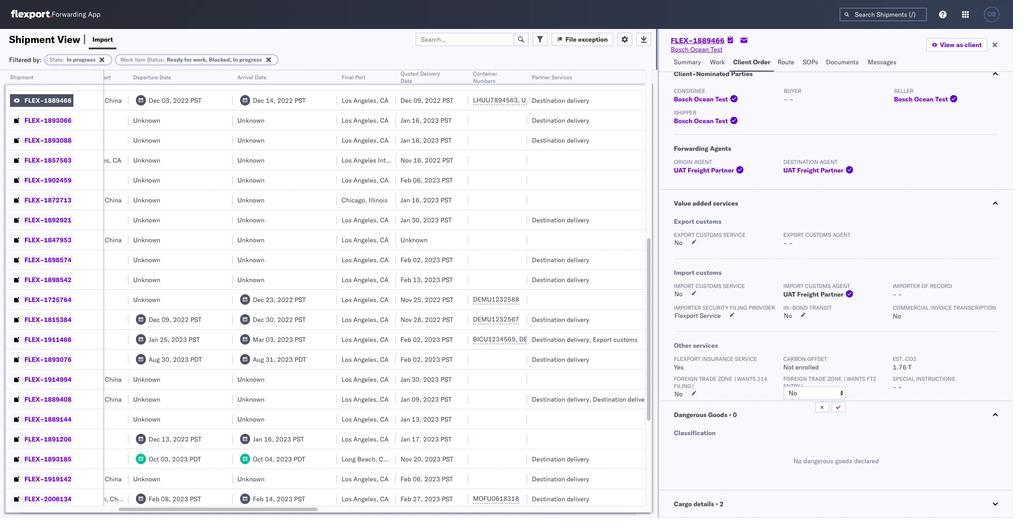 Task type: describe. For each thing, give the bounding box(es) containing it.
dec left 23,
[[253, 296, 264, 304]]

client-nominated parties
[[674, 70, 753, 78]]

flexport down flex-1725764 button
[[15, 316, 39, 324]]

1815384
[[44, 316, 72, 324]]

agent inside 'export customs agent - -'
[[833, 232, 851, 238]]

1 shanghai, china from the top
[[74, 96, 122, 104]]

service for - -
[[723, 232, 745, 238]]

flex-1893076
[[24, 355, 72, 364]]

bicu1234565, demu1232567
[[473, 335, 565, 343]]

feb up 'feb 13, 2023 pst'
[[401, 256, 411, 264]]

7 yantian from the top
[[74, 355, 96, 364]]

flexport up other
[[674, 312, 698, 320]]

feb left 08,
[[149, 495, 159, 503]]

2 bluetech from the top
[[50, 415, 83, 423]]

2 co. from the top
[[83, 136, 92, 144]]

11 flexport demo shipper co. from the top
[[15, 475, 92, 483]]

offset
[[807, 356, 827, 362]]

25, for nov
[[413, 296, 423, 304]]

1 progress from the left
[[73, 56, 96, 63]]

uat for origin
[[674, 166, 686, 174]]

no for import customs service
[[674, 290, 683, 298]]

1 shanghai, from the top
[[74, 96, 103, 104]]

bosch ocean test link for shipper
[[674, 116, 740, 126]]

flexport up fusheng
[[15, 475, 39, 483]]

carbon
[[783, 356, 806, 362]]

import customs
[[674, 269, 722, 277]]

airport
[[416, 156, 436, 164]]

quoted
[[401, 70, 419, 77]]

sops
[[803, 58, 818, 66]]

bosch ocean test up flex-1898574 button
[[15, 236, 67, 244]]

flex-1919142
[[24, 475, 72, 483]]

2 demo from the top
[[41, 136, 58, 144]]

5 shanghai, from the top
[[74, 395, 103, 403]]

shipper down 1911466
[[59, 355, 82, 364]]

nov 20, 2023 pst
[[401, 455, 453, 463]]

3 demo from the top
[[41, 176, 58, 184]]

os
[[987, 11, 996, 18]]

2 yantian from the top
[[74, 116, 96, 124]]

03, for mar
[[266, 336, 276, 344]]

record
[[930, 283, 952, 290]]

filtered by:
[[9, 56, 42, 64]]

dec up jan 25, 2023 pst
[[149, 316, 160, 324]]

carbon offset not enrolled
[[783, 356, 827, 372]]

view as client
[[940, 41, 982, 49]]

flexport. image
[[11, 10, 52, 19]]

pdt for aug 31, 2023 pdt
[[295, 355, 306, 364]]

1 feb 06, 2023 pst from the top
[[401, 176, 453, 184]]

2 in from the left
[[233, 56, 238, 63]]

filing
[[730, 304, 747, 311]]

25, for jan
[[160, 336, 170, 344]]

1 yantian from the top
[[74, 76, 96, 85]]

no left dangerous
[[794, 457, 802, 465]]

nov for nov 20, 2023 pst
[[401, 455, 412, 463]]

0 horizontal spatial view
[[57, 33, 80, 46]]

long
[[342, 455, 356, 463]]

flex- for flex-1919142 button
[[24, 475, 44, 483]]

foreign trade zone (wants ftz entry)
[[783, 376, 876, 390]]

11 destination delivery from the top
[[532, 495, 589, 503]]

1 06, from the top
[[413, 176, 423, 184]]

export for export customs
[[674, 217, 694, 226]]

oct for oct 04, 2023 pdt
[[253, 455, 263, 463]]

resize handle column header for final port
[[385, 70, 396, 518]]

feb left 27, on the left of the page
[[401, 495, 411, 503]]

foreign for entry)
[[783, 376, 807, 382]]

flexport up the flex-1893076 button
[[15, 336, 39, 344]]

foreign for filing)
[[674, 376, 698, 382]]

nominated
[[696, 70, 730, 78]]

0 vertical spatial flex-1889466
[[671, 36, 725, 45]]

5 shanghai, china from the top
[[74, 395, 122, 403]]

3 destination delivery from the top
[[532, 136, 589, 144]]

2 feb 02, 2023 pst from the top
[[401, 336, 453, 344]]

flex-1891206
[[24, 435, 72, 443]]

214
[[757, 376, 767, 382]]

1 horizontal spatial 1889466
[[693, 36, 725, 45]]

feb 13, 2023 pst
[[401, 276, 453, 284]]

dec up mar
[[253, 316, 264, 324]]

name
[[36, 74, 50, 81]]

flex- for flex-1891206 button
[[24, 435, 44, 443]]

2022 up the oct 03, 2023 pdt
[[173, 435, 189, 443]]

precision
[[47, 495, 81, 503]]

1 in from the left
[[67, 56, 72, 63]]

services inside value added services button
[[713, 199, 738, 208]]

shipper up 1911466
[[59, 316, 82, 324]]

20,
[[413, 455, 423, 463]]

1 jan 30, 2023 pst from the top
[[401, 216, 452, 224]]

2 shanghai, china from the top
[[74, 196, 122, 204]]

pdt for oct 03, 2023 pdt
[[189, 455, 201, 463]]

flex-1815384 button
[[10, 313, 73, 326]]

mofu0618318
[[473, 495, 519, 503]]

date inside quoted delivery date
[[401, 77, 412, 84]]

work for work item status : ready for work, blocked, in progress
[[120, 56, 133, 63]]

mar
[[253, 336, 264, 344]]

3 shanghai, china from the top
[[74, 236, 122, 244]]

shipper down consignee
[[674, 109, 697, 116]]

flexport up flex-1914994 button
[[15, 355, 39, 364]]

1898542
[[44, 276, 72, 284]]

flex-1892921 button
[[10, 214, 73, 226]]

uat freight partner for origin
[[674, 166, 734, 174]]

3 feb 02, 2023 pst from the top
[[401, 355, 453, 364]]

9 flexport demo shipper co. from the top
[[15, 435, 92, 443]]

0 vertical spatial service
[[700, 312, 721, 320]]

dec up the oct 03, 2023 pdt
[[149, 435, 160, 443]]

customs for import customs agent
[[805, 283, 831, 290]]

jan 17, 2023 pst
[[401, 435, 452, 443]]

flex-1857563 button
[[10, 154, 73, 167]]

6 yantian from the top
[[74, 276, 96, 284]]

shipper up the precision
[[59, 475, 82, 483]]

destination delivery, destination delivery
[[532, 395, 650, 403]]

2022 up 'nov 28, 2022 pst'
[[425, 296, 441, 304]]

buyer
[[784, 87, 802, 94]]

flexport up flex-1919142 button
[[15, 455, 39, 463]]

shipper name button
[[11, 72, 61, 81]]

origin agent
[[674, 159, 712, 165]]

1 demo from the top
[[41, 116, 58, 124]]

-- left the flex-1889408
[[15, 395, 23, 403]]

bosch ocean test down consignee
[[674, 95, 728, 103]]

6 shanghai, china from the top
[[74, 475, 122, 483]]

feb down oct 04, 2023 pdt at the bottom left of page
[[253, 495, 264, 503]]

1 bookings from the top
[[15, 216, 42, 224]]

exception
[[578, 35, 608, 43]]

7 demo from the top
[[41, 355, 58, 364]]

uat freight partner link for origin
[[674, 166, 746, 175]]

shipment for shipment
[[10, 74, 34, 81]]

4 destination delivery from the top
[[532, 216, 589, 224]]

1 destination delivery from the top
[[532, 96, 589, 104]]

1893076
[[44, 355, 72, 364]]

work for work
[[710, 58, 725, 66]]

1911466
[[44, 336, 72, 344]]

flex-1911466 button
[[10, 333, 73, 346]]

7 flexport demo shipper co. from the top
[[15, 355, 92, 364]]

17,
[[412, 435, 422, 443]]

1 flexport demo shipper co. from the top
[[15, 116, 92, 124]]

shipper down 1889144
[[59, 435, 82, 443]]

nov for nov 16, 2022 pst
[[401, 156, 412, 164]]

messages
[[868, 58, 896, 66]]

dec down quoted
[[401, 96, 412, 104]]

2006134
[[44, 495, 72, 503]]

0 vertical spatial co.,
[[84, 76, 97, 85]]

4 yantian from the top
[[74, 176, 96, 184]]

1898574
[[44, 256, 72, 264]]

1725764
[[44, 296, 72, 304]]

flexport up flex-1815384 button
[[15, 296, 39, 304]]

bosch ocean test link for consignee
[[674, 95, 740, 104]]

status
[[147, 56, 163, 63]]

feb 08, 2023 pst
[[149, 495, 201, 503]]

8 co. from the top
[[83, 375, 92, 384]]

9 demo from the top
[[41, 435, 58, 443]]

container
[[473, 70, 497, 77]]

flex-1889144
[[24, 415, 72, 423]]

chicago,
[[342, 196, 367, 204]]

1 vertical spatial demu1232567
[[519, 335, 565, 343]]

view as client button
[[926, 38, 988, 52]]

31,
[[266, 355, 275, 364]]

shipper up 1898542
[[57, 256, 80, 264]]

co2
[[905, 356, 917, 362]]

feb up nov 25, 2022 pst
[[401, 276, 411, 284]]

2022 down quoted delivery date button
[[425, 96, 441, 104]]

10 co. from the top
[[83, 455, 92, 463]]

partner down destination agent
[[821, 166, 844, 174]]

summary button
[[670, 54, 706, 72]]

export customs
[[674, 217, 722, 226]]

client
[[733, 58, 751, 66]]

client-nominated parties button
[[659, 60, 1013, 87]]

delivery, for destination
[[567, 395, 591, 403]]

3 yantian from the top
[[74, 136, 96, 144]]

forwarding app
[[52, 10, 100, 19]]

2 progress from the left
[[239, 56, 262, 63]]

2 flexport demo shipper co. from the top
[[15, 136, 92, 144]]

value added services
[[674, 199, 738, 208]]

cargo
[[674, 500, 692, 508]]

blocked,
[[209, 56, 232, 63]]

date for arrival date
[[255, 74, 266, 81]]

arrival date
[[237, 74, 266, 81]]

8 yantian from the top
[[74, 435, 96, 443]]

6 demo from the top
[[41, 336, 58, 344]]

9 co. from the top
[[83, 435, 92, 443]]

1 vertical spatial dec 09, 2022 pst
[[149, 316, 202, 324]]

-- right 1725764
[[74, 296, 82, 304]]

flex- for flex-1893185 button
[[24, 455, 44, 463]]

customs for export customs service
[[696, 232, 722, 238]]

value added services button
[[659, 190, 1013, 217]]

shipper up the 1919142
[[59, 455, 82, 463]]

goods
[[708, 411, 727, 419]]

2 shanghai, from the top
[[74, 196, 103, 204]]

03, for oct
[[161, 455, 170, 463]]

flex-1893088 button
[[10, 134, 73, 147]]

4 co. from the top
[[83, 296, 92, 304]]

Search Shipments (/) text field
[[840, 8, 927, 21]]

0 vertical spatial ltd
[[99, 76, 110, 85]]

import customs agent
[[783, 283, 850, 290]]

1 horizontal spatial dec 09, 2022 pst
[[401, 96, 454, 104]]

1889145
[[44, 76, 72, 85]]

1.76
[[893, 363, 907, 372]]

shipper up 1725764
[[57, 276, 80, 284]]

shipper up "1857563"
[[59, 136, 82, 144]]

uat up in-
[[783, 290, 796, 299]]

2022 right international
[[425, 156, 441, 164]]

0 vertical spatial demu1232567
[[473, 315, 519, 324]]

1889466 inside flex-1889466 button
[[44, 96, 72, 104]]

flexport down flex-1857563 button
[[15, 176, 39, 184]]

bosch ocean test down the flex-1889145 button
[[15, 96, 67, 104]]

2022 up jan 25, 2023 pst
[[173, 316, 189, 324]]

3 shanghai, from the top
[[74, 236, 103, 244]]

delivery, for export
[[567, 336, 591, 344]]

final
[[342, 74, 354, 81]]

fusheng precision co., ltd
[[15, 495, 108, 503]]

3 co. from the top
[[83, 176, 92, 184]]

in-
[[783, 304, 792, 311]]

forwarding for forwarding agents
[[674, 145, 708, 153]]

state : in progress
[[50, 56, 96, 63]]

0 vertical spatial 09,
[[414, 96, 423, 104]]

14, for 2022
[[266, 96, 276, 104]]

view inside button
[[940, 41, 955, 49]]

enrolled
[[796, 363, 819, 372]]

1 feb 02, 2023 pst from the top
[[401, 256, 453, 264]]

international
[[378, 156, 415, 164]]

bosch ocean test down flex-1889466 link
[[671, 45, 723, 53]]

flex- for flex-1847953 button
[[24, 236, 44, 244]]

resize handle column header for container numbers
[[517, 70, 527, 518]]

work button
[[706, 54, 730, 72]]

6 flexport demo shipper co. from the top
[[15, 336, 92, 344]]

shipper down 1898542
[[59, 296, 82, 304]]

shipper up 1847953
[[57, 216, 80, 224]]

2 jan 30, 2023 pst from the top
[[401, 375, 452, 384]]

partner left services
[[532, 74, 550, 81]]

flex- for flex-1872713 button
[[24, 196, 44, 204]]

8 destination delivery from the top
[[532, 355, 589, 364]]

1892921
[[44, 216, 72, 224]]

shipper down 1893076
[[59, 375, 82, 384]]

insurance
[[702, 356, 734, 362]]

2 destination delivery from the top
[[532, 116, 589, 124]]

oct for oct 03, 2023 pdt
[[149, 455, 159, 463]]

departure for departure port
[[74, 74, 99, 81]]

shipper up 1893088
[[59, 116, 82, 124]]

dangerous
[[803, 457, 834, 465]]

6 shanghai, from the top
[[74, 475, 103, 483]]

commercial invoice transcription no
[[893, 304, 996, 320]]

7 co. from the top
[[83, 355, 92, 364]]

customs for export customs
[[696, 217, 722, 226]]

6 destination delivery from the top
[[532, 276, 589, 284]]

uat freight partner down import customs agent
[[783, 290, 844, 299]]

2 vertical spatial ltd
[[97, 495, 108, 503]]

zone for entry)
[[827, 376, 842, 382]]

-- left flex-1857563 at left top
[[15, 156, 23, 164]]

flexport down flex-1889144 button
[[15, 435, 39, 443]]

14, for 2023
[[265, 495, 275, 503]]

import for import customs service
[[674, 283, 694, 290]]

dec down departure date
[[149, 96, 160, 104]]

bosch ocean test link up summary
[[671, 45, 723, 54]]

flex-1891206 button
[[10, 433, 73, 446]]

departure for departure date
[[133, 74, 158, 81]]

2 shanghai bluetech co., ltd from the top
[[15, 415, 110, 423]]

5 demo from the top
[[41, 316, 58, 324]]

of
[[921, 283, 929, 290]]

1 vertical spatial ltd
[[99, 415, 110, 423]]

flex-1914994 button
[[10, 373, 73, 386]]

shipment view
[[9, 33, 80, 46]]

export customs agent - -
[[783, 232, 851, 247]]

commercial
[[893, 304, 929, 311]]

2 feb 06, 2023 pst from the top
[[401, 475, 453, 483]]

feb down international
[[401, 176, 411, 184]]

client order
[[733, 58, 770, 66]]

bosch ocean test link for seller
[[894, 95, 960, 104]]

flex-1872713 button
[[10, 194, 73, 206]]

dec 14, 2022 pst
[[253, 96, 306, 104]]



Task type: vqa. For each thing, say whether or not it's contained in the screenshot.
filtered by:
yes



Task type: locate. For each thing, give the bounding box(es) containing it.
sops button
[[799, 54, 822, 72]]

pdt down dec 13, 2022 pst
[[189, 455, 201, 463]]

import for import customs agent
[[783, 283, 804, 290]]

1 uat freight partner link from the left
[[674, 166, 746, 175]]

date inside arrival date button
[[255, 74, 266, 81]]

2 departure from the left
[[133, 74, 158, 81]]

0 vertical spatial importer
[[893, 283, 920, 290]]

1 vertical spatial feb 02, 2023 pst
[[401, 336, 453, 344]]

1 vertical spatial 03,
[[266, 336, 276, 344]]

flexport up flex-1857563 button
[[15, 136, 39, 144]]

1 vertical spatial 14,
[[265, 495, 275, 503]]

delivery,
[[567, 336, 591, 344], [567, 395, 591, 403]]

ca
[[380, 76, 389, 85], [380, 96, 389, 104], [380, 116, 389, 124], [380, 136, 389, 144], [113, 156, 121, 164], [380, 176, 389, 184], [380, 216, 389, 224], [380, 236, 389, 244], [380, 256, 389, 264], [380, 276, 389, 284], [380, 296, 389, 304], [380, 316, 389, 324], [380, 336, 389, 344], [380, 355, 389, 364], [380, 375, 389, 384], [380, 395, 389, 403], [380, 415, 389, 423], [380, 435, 389, 443], [380, 475, 389, 483], [380, 495, 389, 503]]

flex- for the flex-1893076 button
[[24, 355, 44, 364]]

services up insurance
[[693, 342, 718, 350]]

file exception button
[[551, 32, 614, 46], [551, 32, 614, 46]]

3 bookings from the top
[[15, 276, 42, 284]]

uat down destination agent
[[783, 166, 796, 174]]

uat
[[674, 166, 686, 174], [783, 166, 796, 174], [783, 290, 796, 299]]

0 horizontal spatial :
[[63, 56, 64, 63]]

2 uat freight partner link from the left
[[783, 166, 855, 175]]

1 vertical spatial shanghai
[[15, 415, 49, 423]]

0 vertical spatial forwarding
[[52, 10, 86, 19]]

co. up zhongshan, at the left bottom of the page
[[83, 475, 92, 483]]

1 vertical spatial importer
[[674, 304, 701, 311]]

1 horizontal spatial 25,
[[413, 296, 423, 304]]

uat freight partner for destination
[[783, 166, 844, 174]]

flexport down the flex-1893076 button
[[15, 375, 39, 384]]

1 vertical spatial bookings
[[15, 256, 42, 264]]

2022 right 28,
[[425, 316, 441, 324]]

• for goods
[[729, 411, 731, 419]]

shipper down "1857563"
[[59, 176, 82, 184]]

zone inside foreign trade zone (wants ftz entry)
[[827, 376, 842, 382]]

shanghai, right '1889408' at the bottom left
[[74, 395, 103, 403]]

3 resize handle column header from the left
[[92, 70, 103, 518]]

demo up the flex-1889408
[[41, 375, 58, 384]]

06, up 27, on the left of the page
[[413, 475, 423, 483]]

6 resize handle column header from the left
[[326, 70, 337, 518]]

0 vertical spatial 03,
[[162, 96, 171, 104]]

aug for aug 30, 2023 pdt
[[149, 355, 160, 364]]

messages button
[[864, 54, 901, 72]]

shipper inside shipper name button
[[15, 74, 35, 81]]

invoice
[[930, 304, 952, 311]]

container numbers
[[473, 70, 497, 84]]

uat freight partner link
[[674, 166, 746, 175], [783, 166, 855, 175]]

resize handle column header for arrival date
[[326, 70, 337, 518]]

origin
[[674, 159, 693, 165]]

import for import customs
[[674, 269, 694, 277]]

bosch ocean test link up forwarding agents
[[674, 116, 740, 126]]

date right arrival
[[255, 74, 266, 81]]

2 : from the left
[[163, 56, 165, 63]]

2 02, from the top
[[413, 336, 423, 344]]

shanghai, china right 1872713 on the top of page
[[74, 196, 122, 204]]

uat freight partner link down "origin agent"
[[674, 166, 746, 175]]

1 horizontal spatial zone
[[827, 376, 842, 382]]

feb down california
[[401, 475, 411, 483]]

importer for provider
[[674, 304, 701, 311]]

-- left flex-1872713
[[15, 196, 23, 204]]

zone inside "foreign trade zone (wants 214 filing)"
[[718, 376, 732, 382]]

bluetech up 1891206
[[50, 415, 83, 423]]

1 02, from the top
[[413, 256, 423, 264]]

importer for -
[[893, 283, 920, 290]]

5 co. from the top
[[83, 316, 92, 324]]

flex-1889466 button
[[10, 94, 73, 107]]

0 vertical spatial shanghai bluetech co., ltd
[[15, 76, 110, 85]]

4 resize handle column header from the left
[[118, 70, 129, 518]]

co., right the precision
[[82, 495, 95, 503]]

1 trade from the left
[[699, 376, 717, 382]]

1 vertical spatial bluetech
[[50, 415, 83, 423]]

0 horizontal spatial •
[[716, 500, 718, 508]]

1 vertical spatial feb 06, 2023 pst
[[401, 475, 453, 483]]

4 flexport demo shipper co. from the top
[[15, 296, 92, 304]]

flex- for flex-1898574 button
[[24, 256, 44, 264]]

departure down item at the top
[[133, 74, 158, 81]]

2 jan 13, 2023 pst from the top
[[401, 415, 452, 423]]

0 horizontal spatial 1889466
[[44, 96, 72, 104]]

1 vertical spatial 09,
[[162, 316, 171, 324]]

flex- for flex-1914994 button
[[24, 375, 44, 384]]

flex-1893088
[[24, 136, 72, 144]]

10 destination delivery from the top
[[532, 475, 589, 483]]

port for departure port
[[101, 74, 111, 81]]

partner down import customs agent
[[821, 290, 844, 299]]

flex-1898574
[[24, 256, 72, 264]]

9 destination delivery from the top
[[532, 455, 589, 463]]

by:
[[33, 56, 42, 64]]

10 demo from the top
[[41, 455, 58, 463]]

2 shanghai from the top
[[15, 415, 49, 423]]

in right state
[[67, 56, 72, 63]]

demo down flex-1891206
[[41, 455, 58, 463]]

zone
[[718, 376, 732, 382], [827, 376, 842, 382]]

1889466 down 1889145
[[44, 96, 72, 104]]

1 delivery, from the top
[[567, 336, 591, 344]]

0 vertical spatial jan 13, 2023 pst
[[401, 76, 452, 85]]

1 horizontal spatial uat freight partner link
[[783, 166, 855, 175]]

resize handle column header for quoted delivery date
[[458, 70, 468, 518]]

for
[[184, 56, 192, 63]]

foreign up filing)
[[674, 376, 698, 382]]

flex-1893185
[[24, 455, 72, 463]]

2 bookings test shipper china from the top
[[15, 256, 98, 264]]

flex-1889466 up summary
[[671, 36, 725, 45]]

date for departure date
[[159, 74, 171, 81]]

6 co. from the top
[[83, 336, 92, 344]]

flex- for flex-1898542 button
[[24, 276, 44, 284]]

shanghai, china up "zhongshan, china"
[[74, 475, 122, 483]]

1 shanghai from the top
[[15, 76, 49, 85]]

final port
[[342, 74, 365, 81]]

flexport demo shipper co. up 1911466
[[15, 316, 92, 324]]

14, down 04,
[[265, 495, 275, 503]]

1 vertical spatial 1889466
[[44, 96, 72, 104]]

partner down agents
[[711, 166, 734, 174]]

8 resize handle column header from the left
[[458, 70, 468, 518]]

2022 down "departure date" button
[[173, 96, 189, 104]]

flex- for flex-1889408 button
[[24, 395, 44, 403]]

item
[[135, 56, 146, 63]]

shanghai
[[15, 76, 49, 85], [15, 415, 49, 423]]

client order button
[[730, 54, 774, 72]]

3 02, from the top
[[413, 355, 423, 364]]

resize handle column header
[[0, 70, 11, 518], [59, 70, 70, 518], [92, 70, 103, 518], [118, 70, 129, 518], [222, 70, 233, 518], [326, 70, 337, 518], [385, 70, 396, 518], [458, 70, 468, 518], [517, 70, 527, 518]]

14,
[[266, 96, 276, 104], [265, 495, 275, 503]]

0 vertical spatial 25,
[[413, 296, 423, 304]]

(wants for ftz
[[843, 376, 865, 382]]

3 nov from the top
[[401, 316, 412, 324]]

yantian right 1893076
[[74, 355, 96, 364]]

1 : from the left
[[63, 56, 64, 63]]

service inside flexport insurance service yes
[[735, 356, 757, 362]]

import up import customs service
[[674, 269, 694, 277]]

2022 down arrival date button
[[277, 96, 293, 104]]

1 bluetech from the top
[[50, 76, 83, 85]]

zone left ftz
[[827, 376, 842, 382]]

1 horizontal spatial view
[[940, 41, 955, 49]]

work left item at the top
[[120, 56, 133, 63]]

0 vertical spatial shipment
[[9, 33, 55, 46]]

cargo details • 2
[[674, 500, 724, 508]]

0 horizontal spatial oct
[[149, 455, 159, 463]]

nov for nov 25, 2022 pst
[[401, 296, 412, 304]]

zhongshan,
[[74, 495, 108, 503]]

2 foreign from the left
[[783, 376, 807, 382]]

2 vertical spatial co.,
[[82, 495, 95, 503]]

2 port from the left
[[355, 74, 365, 81]]

09, up jan 25, 2023 pst
[[162, 316, 171, 324]]

yantian right 1898542
[[74, 276, 96, 284]]

1 horizontal spatial date
[[255, 74, 266, 81]]

0 vertical spatial feb 02, 2023 pst
[[401, 256, 453, 264]]

1 vertical spatial jan 30, 2023 pst
[[401, 375, 452, 384]]

0 horizontal spatial service
[[700, 312, 721, 320]]

flex-1902459 button
[[10, 174, 73, 186]]

0 horizontal spatial uat freight partner link
[[674, 166, 746, 175]]

flex- for flex-1857563 button
[[24, 156, 44, 164]]

2 zone from the left
[[827, 376, 842, 382]]

flex- for flex-1911466 button
[[24, 336, 44, 344]]

flex- for the flex-2006134 button
[[24, 495, 44, 503]]

service for uat freight partner
[[723, 283, 745, 290]]

nov 16, 2022 pst
[[401, 156, 453, 164]]

1 vertical spatial service
[[723, 283, 745, 290]]

customs for import customs
[[696, 269, 722, 277]]

(wants inside "foreign trade zone (wants 214 filing)"
[[734, 376, 756, 382]]

14, down arrival date button
[[266, 96, 276, 104]]

Search... text field
[[416, 32, 514, 46]]

0 horizontal spatial 25,
[[160, 336, 170, 344]]

flexport inside flexport insurance service yes
[[674, 356, 701, 362]]

0 horizontal spatial forwarding
[[52, 10, 86, 19]]

instructions
[[916, 376, 955, 382]]

file
[[565, 35, 577, 43]]

4 demo from the top
[[41, 296, 58, 304]]

flex-1847953
[[24, 236, 72, 244]]

long beach, california
[[342, 455, 407, 463]]

work inside button
[[710, 58, 725, 66]]

aug for aug 31, 2023 pdt
[[253, 355, 264, 364]]

pdt for aug 30, 2023 pdt
[[190, 355, 202, 364]]

shanghai, right 1847953
[[74, 236, 103, 244]]

(wants left ftz
[[843, 376, 865, 382]]

10 flexport demo shipper co. from the top
[[15, 455, 92, 463]]

1 vertical spatial delivery,
[[567, 395, 591, 403]]

progress up departure port
[[73, 56, 96, 63]]

1 vertical spatial services
[[693, 342, 718, 350]]

shipment for shipment view
[[9, 33, 55, 46]]

0 vertical spatial services
[[713, 199, 738, 208]]

destination agent
[[783, 159, 838, 165]]

bosch ocean test up forwarding agents
[[674, 117, 728, 125]]

flex- for 'flex-1893066' "button"
[[24, 116, 44, 124]]

1 horizontal spatial forwarding
[[674, 145, 708, 153]]

0 vertical spatial jan 30, 2023 pst
[[401, 216, 452, 224]]

import for import
[[92, 35, 113, 43]]

1 vertical spatial •
[[716, 500, 718, 508]]

1 resize handle column header from the left
[[0, 70, 11, 518]]

8 flexport demo shipper co. from the top
[[15, 375, 92, 384]]

30,
[[412, 216, 422, 224], [266, 316, 276, 324], [161, 355, 171, 364], [412, 375, 422, 384]]

goods
[[835, 457, 852, 465]]

import down import customs
[[674, 283, 694, 290]]

3 bookings test shipper china from the top
[[15, 276, 98, 284]]

documents
[[826, 58, 859, 66]]

demo up flex-1872713
[[41, 176, 58, 184]]

export for export customs service
[[674, 232, 695, 238]]

flexport
[[15, 116, 39, 124], [15, 136, 39, 144], [15, 176, 39, 184], [15, 296, 39, 304], [674, 312, 698, 320], [15, 316, 39, 324], [15, 336, 39, 344], [15, 355, 39, 364], [674, 356, 701, 362], [15, 375, 39, 384], [15, 435, 39, 443], [15, 455, 39, 463], [15, 475, 39, 483]]

2 nov from the top
[[401, 296, 412, 304]]

special
[[893, 376, 915, 382]]

resize handle column header for departure date
[[222, 70, 233, 518]]

uat for destination
[[783, 166, 796, 174]]

co.,
[[84, 76, 97, 85], [84, 415, 97, 423], [82, 495, 95, 503]]

flexport up flex-1893088 button
[[15, 116, 39, 124]]

trade for entry)
[[808, 376, 826, 382]]

port
[[101, 74, 111, 81], [355, 74, 365, 81]]

agent
[[694, 159, 712, 165], [820, 159, 838, 165], [833, 232, 851, 238], [832, 283, 850, 290]]

t
[[908, 363, 912, 372]]

forwarding up "origin agent"
[[674, 145, 708, 153]]

shanghai, down departure port
[[74, 96, 103, 104]]

forwarding for forwarding app
[[52, 10, 86, 19]]

0 horizontal spatial port
[[101, 74, 111, 81]]

est.
[[893, 356, 904, 362]]

0 horizontal spatial importer
[[674, 304, 701, 311]]

ftz
[[867, 376, 876, 382]]

2 06, from the top
[[413, 475, 423, 483]]

in
[[67, 56, 72, 63], [233, 56, 238, 63]]

shanghai bluetech co., ltd
[[15, 76, 110, 85], [15, 415, 110, 423]]

progress up arrival date
[[239, 56, 262, 63]]

freight for destination
[[797, 166, 819, 174]]

2 vertical spatial 02,
[[413, 355, 423, 364]]

1 horizontal spatial service
[[735, 356, 757, 362]]

1 vertical spatial bookings test shipper china
[[15, 256, 98, 264]]

flex-
[[671, 36, 693, 45], [24, 76, 44, 85], [24, 96, 44, 104], [24, 116, 44, 124], [24, 136, 44, 144], [24, 156, 44, 164], [24, 176, 44, 184], [24, 196, 44, 204], [24, 216, 44, 224], [24, 236, 44, 244], [24, 256, 44, 264], [24, 276, 44, 284], [24, 296, 44, 304], [24, 316, 44, 324], [24, 336, 44, 344], [24, 355, 44, 364], [24, 375, 44, 384], [24, 395, 44, 403], [24, 415, 44, 423], [24, 435, 44, 443], [24, 455, 44, 463], [24, 475, 44, 483], [24, 495, 44, 503]]

destination delivery
[[532, 96, 589, 104], [532, 116, 589, 124], [532, 136, 589, 144], [532, 216, 589, 224], [532, 256, 589, 264], [532, 276, 589, 284], [532, 316, 589, 324], [532, 355, 589, 364], [532, 455, 589, 463], [532, 475, 589, 483], [532, 495, 589, 503]]

2 horizontal spatial date
[[401, 77, 412, 84]]

1 co. from the top
[[83, 116, 92, 124]]

bookings test shipper china up 1847953
[[15, 216, 98, 224]]

flex-1889466 inside button
[[24, 96, 72, 104]]

03, down dec 13, 2022 pst
[[161, 455, 170, 463]]

1 vertical spatial 25,
[[160, 336, 170, 344]]

0 vertical spatial 06,
[[413, 176, 423, 184]]

0 horizontal spatial departure
[[74, 74, 99, 81]]

(wants inside foreign trade zone (wants ftz entry)
[[843, 376, 865, 382]]

• left 0
[[729, 411, 731, 419]]

feb 02, 2023 pst
[[401, 256, 453, 264], [401, 336, 453, 344], [401, 355, 453, 364]]

in-bond transit
[[783, 304, 832, 311]]

no inside commercial invoice transcription no
[[893, 312, 901, 320]]

• for details
[[716, 500, 718, 508]]

demo down the flex-1815384
[[41, 336, 58, 344]]

0 vertical spatial dec 09, 2022 pst
[[401, 96, 454, 104]]

5 flexport demo shipper co. from the top
[[15, 316, 92, 324]]

bookings
[[15, 216, 42, 224], [15, 256, 42, 264], [15, 276, 42, 284]]

flex-1892921
[[24, 216, 72, 224]]

shanghai,
[[74, 96, 103, 104], [74, 196, 103, 204], [74, 236, 103, 244], [74, 375, 103, 384], [74, 395, 103, 403], [74, 475, 103, 483]]

0 vertical spatial delivery,
[[567, 336, 591, 344]]

customs for import customs service
[[696, 283, 721, 290]]

demu1232588
[[473, 295, 519, 304]]

export customs service
[[674, 232, 745, 238]]

0 horizontal spatial progress
[[73, 56, 96, 63]]

4 shanghai, from the top
[[74, 375, 103, 384]]

2 trade from the left
[[808, 376, 826, 382]]

customs inside 'export customs agent - -'
[[805, 232, 831, 238]]

feb up jan 09, 2023 pst
[[401, 355, 411, 364]]

delivery
[[567, 96, 589, 104], [567, 116, 589, 124], [567, 136, 589, 144], [567, 216, 589, 224], [567, 256, 589, 264], [567, 276, 589, 284], [567, 316, 589, 324], [567, 355, 589, 364], [628, 395, 650, 403], [567, 455, 589, 463], [567, 475, 589, 483], [567, 495, 589, 503]]

0 vertical spatial 02,
[[413, 256, 423, 264]]

trade for filing)
[[699, 376, 717, 382]]

trade inside foreign trade zone (wants ftz entry)
[[808, 376, 826, 382]]

03, right mar
[[266, 336, 276, 344]]

flex-1889466
[[671, 36, 725, 45], [24, 96, 72, 104]]

yantian right 1891206
[[74, 435, 96, 443]]

1 horizontal spatial departure
[[133, 74, 158, 81]]

0 horizontal spatial in
[[67, 56, 72, 63]]

flex- for flex-1815384 button
[[24, 316, 44, 324]]

uat freight partner down "origin agent"
[[674, 166, 734, 174]]

flexport demo shipper co. up 1815384
[[15, 296, 92, 304]]

3 flexport demo shipper co. from the top
[[15, 176, 92, 184]]

1 horizontal spatial progress
[[239, 56, 262, 63]]

5 yantian from the top
[[74, 216, 96, 224]]

demo down flex-1893185
[[41, 475, 58, 483]]

(wants for 214
[[734, 376, 756, 382]]

resize handle column header for departure port
[[118, 70, 129, 518]]

customs for export customs agent - -
[[805, 232, 831, 238]]

7 destination delivery from the top
[[532, 316, 589, 324]]

shipper up 1893076
[[59, 336, 82, 344]]

16,
[[412, 116, 422, 124], [412, 136, 422, 144], [413, 156, 423, 164], [412, 196, 422, 204], [264, 435, 274, 443]]

jan 25, 2023 pst
[[149, 336, 200, 344]]

zone for filing)
[[718, 376, 732, 382]]

nov 28, 2022 pst
[[401, 316, 453, 324]]

2022 right 23,
[[277, 296, 293, 304]]

09,
[[414, 96, 423, 104], [162, 316, 171, 324], [412, 395, 422, 403]]

flexport demo shipper co. up 1914994 at bottom left
[[15, 355, 92, 364]]

0 horizontal spatial dec 09, 2022 pst
[[149, 316, 202, 324]]

1 horizontal spatial •
[[729, 411, 731, 419]]

2022 down the "dec 23, 2022 pst" at the left bottom of page
[[277, 316, 293, 324]]

1 horizontal spatial aug
[[253, 355, 264, 364]]

order
[[753, 58, 770, 66]]

2 aug from the left
[[253, 355, 264, 364]]

1889466 up work button
[[693, 36, 725, 45]]

import inside button
[[92, 35, 113, 43]]

filing)
[[674, 383, 695, 390]]

no for in-bond transit
[[784, 312, 792, 320]]

port for final port
[[355, 74, 365, 81]]

0 vertical spatial feb 06, 2023 pst
[[401, 176, 453, 184]]

1 vertical spatial jan 13, 2023 pst
[[401, 415, 452, 423]]

angeles
[[353, 156, 376, 164]]

foreign inside foreign trade zone (wants ftz entry)
[[783, 376, 807, 382]]

1893088
[[44, 136, 72, 144]]

0 horizontal spatial trade
[[699, 376, 717, 382]]

2 resize handle column header from the left
[[59, 70, 70, 518]]

california
[[379, 455, 407, 463]]

flex- for the flex-1889145 button
[[24, 76, 44, 85]]

feb 14, 2023 pst
[[253, 495, 305, 503]]

0
[[733, 411, 737, 419]]

dangerous goods • 0
[[674, 411, 737, 419]]

2 (wants from the left
[[843, 376, 865, 382]]

feb down 'nov 28, 2022 pst'
[[401, 336, 411, 344]]

no down commercial
[[893, 312, 901, 320]]

forwarding inside forwarding app link
[[52, 10, 86, 19]]

1 vertical spatial flex-1889466
[[24, 96, 72, 104]]

flex- for flex-1902459 button
[[24, 176, 44, 184]]

1 vertical spatial shanghai bluetech co., ltd
[[15, 415, 110, 423]]

flexport up yes
[[674, 356, 701, 362]]

importer inside importer of record - -
[[893, 283, 920, 290]]

1 vertical spatial service
[[735, 356, 757, 362]]

nov for nov 28, 2022 pst
[[401, 316, 412, 324]]

1 shanghai bluetech co., ltd from the top
[[15, 76, 110, 85]]

4 shanghai, china from the top
[[74, 375, 122, 384]]

service
[[700, 312, 721, 320], [735, 356, 757, 362]]

2 vertical spatial bookings test shipper china
[[15, 276, 98, 284]]

1 horizontal spatial in
[[233, 56, 238, 63]]

flex- for flex-1889144 button
[[24, 415, 44, 423]]

uat freight partner down destination agent
[[783, 166, 844, 174]]

export inside 'export customs agent - -'
[[783, 232, 804, 238]]

added
[[693, 199, 711, 208]]

2 delivery, from the top
[[567, 395, 591, 403]]

0 vertical spatial 14,
[[266, 96, 276, 104]]

0 vertical spatial bookings
[[15, 216, 42, 224]]

1 horizontal spatial flex-1889466
[[671, 36, 725, 45]]

details
[[694, 500, 714, 508]]

11 co. from the top
[[83, 475, 92, 483]]

app
[[88, 10, 100, 19]]

nov left 28,
[[401, 316, 412, 324]]

pdt for oct 04, 2023 pdt
[[294, 455, 305, 463]]

trade down enrolled
[[808, 376, 826, 382]]

1 horizontal spatial port
[[355, 74, 365, 81]]

1889408
[[44, 395, 72, 403]]

1 vertical spatial 02,
[[413, 336, 423, 344]]

1 vertical spatial forwarding
[[674, 145, 708, 153]]

1 horizontal spatial (wants
[[843, 376, 865, 382]]

1 jan 13, 2023 pst from the top
[[401, 76, 452, 85]]

uat freight partner
[[674, 166, 734, 174], [783, 166, 844, 174], [783, 290, 844, 299]]

service right insurance
[[735, 356, 757, 362]]

25, up 28,
[[413, 296, 423, 304]]

demu1232567
[[473, 315, 519, 324], [519, 335, 565, 343]]

no for export customs service
[[674, 239, 683, 247]]

03, for dec
[[162, 96, 171, 104]]

dec down arrival date
[[253, 96, 264, 104]]

: left 'ready'
[[163, 56, 165, 63]]

0 horizontal spatial zone
[[718, 376, 732, 382]]

1 horizontal spatial trade
[[808, 376, 826, 382]]

date down quoted
[[401, 77, 412, 84]]

1 oct from the left
[[149, 455, 159, 463]]

partner
[[532, 74, 550, 81], [711, 166, 734, 174], [821, 166, 844, 174], [821, 290, 844, 299]]

bookings down flex-1898574 button
[[15, 276, 42, 284]]

0 vertical spatial bookings test shipper china
[[15, 216, 98, 224]]

date inside "departure date" button
[[159, 74, 171, 81]]

1 foreign from the left
[[674, 376, 698, 382]]

0 horizontal spatial flex-1889466
[[24, 96, 72, 104]]

freight for origin
[[688, 166, 710, 174]]

flexport demo shipper co. down 1815384
[[15, 336, 92, 344]]

2 vertical spatial bookings
[[15, 276, 42, 284]]

services
[[713, 199, 738, 208], [693, 342, 718, 350]]

flexport demo shipper co. down 1893066
[[15, 136, 92, 144]]

flex-1889408 button
[[10, 393, 73, 406]]

uetu5238478
[[521, 96, 566, 104]]

flex- inside button
[[24, 96, 44, 104]]

1 horizontal spatial :
[[163, 56, 165, 63]]

5 destination delivery from the top
[[532, 256, 589, 264]]

freight down import customs agent
[[797, 290, 819, 299]]

bosch ocean test down seller
[[894, 95, 948, 103]]

los angeles international airport
[[342, 156, 436, 164]]

feb 06, 2023 pst up feb 27, 2023 pst
[[401, 475, 453, 483]]

trade inside "foreign trade zone (wants 214 filing)"
[[699, 376, 717, 382]]

co. right 1893185
[[83, 455, 92, 463]]

flex-1893066
[[24, 116, 72, 124]]

flex- for flex-1889466 button
[[24, 96, 44, 104]]

flex- for flex-1893088 button
[[24, 136, 44, 144]]

2 vertical spatial 03,
[[161, 455, 170, 463]]

export for export customs agent - -
[[783, 232, 804, 238]]

shanghai, china right 1847953
[[74, 236, 122, 244]]

shipment inside button
[[10, 74, 34, 81]]

2 bookings from the top
[[15, 256, 42, 264]]

flex-1889144 button
[[10, 413, 73, 426]]

no for foreign trade zone (wants 214 filing)
[[674, 390, 683, 398]]

11 demo from the top
[[41, 475, 58, 483]]

2 vertical spatial 09,
[[412, 395, 422, 403]]

1 (wants from the left
[[734, 376, 756, 382]]

0 vertical spatial shanghai
[[15, 76, 49, 85]]

flex- for 'flex-1892921' button
[[24, 216, 44, 224]]

importer left of
[[893, 283, 920, 290]]

1 vertical spatial co.,
[[84, 415, 97, 423]]

dec 09, 2022 pst
[[401, 96, 454, 104], [149, 316, 202, 324]]

9 resize handle column header from the left
[[517, 70, 527, 518]]

aug 31, 2023 pdt
[[253, 355, 306, 364]]

1 horizontal spatial work
[[710, 58, 725, 66]]

flex-1889145 button
[[10, 74, 73, 87]]

8 demo from the top
[[41, 375, 58, 384]]

flex- for flex-1725764 button
[[24, 296, 44, 304]]

0 horizontal spatial date
[[159, 74, 171, 81]]

uat freight partner link for destination
[[783, 166, 855, 175]]

yantian
[[74, 76, 96, 85], [74, 116, 96, 124], [74, 136, 96, 144], [74, 176, 96, 184], [74, 216, 96, 224], [74, 276, 96, 284], [74, 355, 96, 364], [74, 435, 96, 443], [74, 455, 96, 463]]

9 yantian from the top
[[74, 455, 96, 463]]

flex- inside "button"
[[24, 116, 44, 124]]

shanghai, china down departure port
[[74, 96, 122, 104]]

aug left 31,
[[253, 355, 264, 364]]

1 bookings test shipper china from the top
[[15, 216, 98, 224]]

foreign inside "foreign trade zone (wants 214 filing)"
[[674, 376, 698, 382]]

1 vertical spatial shipment
[[10, 74, 34, 81]]

0 vertical spatial service
[[723, 232, 745, 238]]

forwarding agents
[[674, 145, 731, 153]]

1872713
[[44, 196, 72, 204]]



